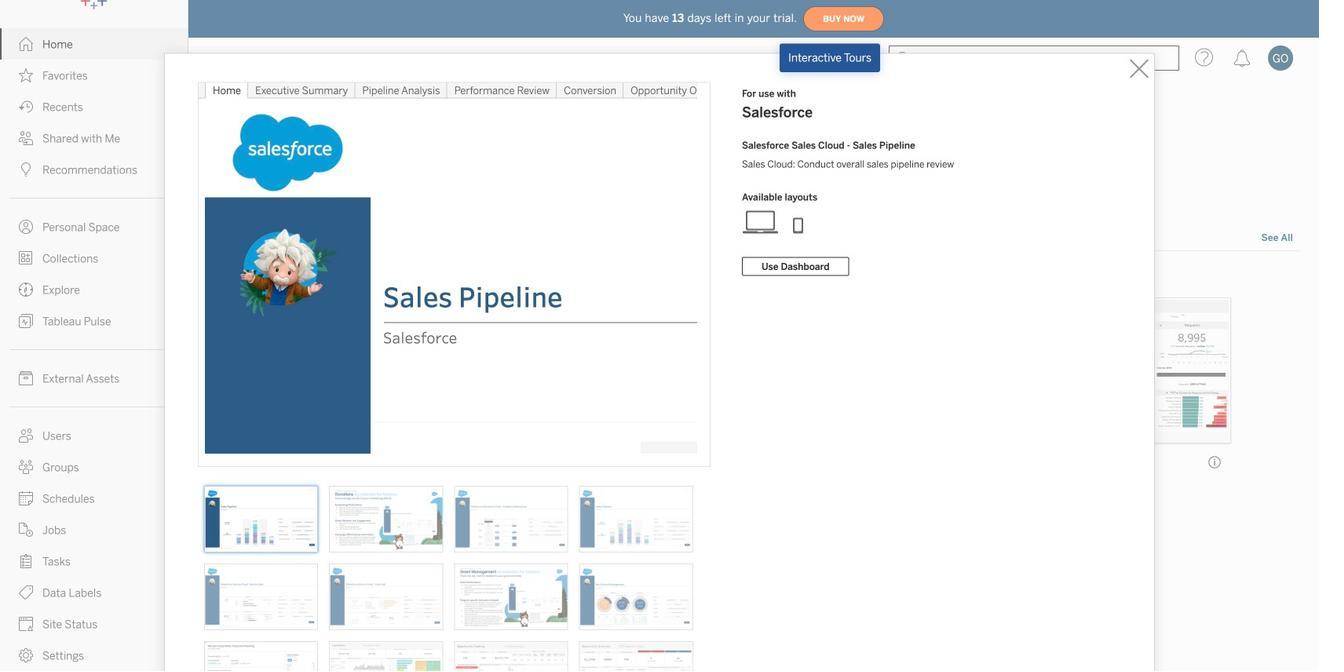 Task type: locate. For each thing, give the bounding box(es) containing it.
salesforce education cloud - academic admissions process image
[[454, 486, 568, 553]]

salesforce service cloud - voice call image
[[329, 564, 443, 631]]

salesforce opportunity tracking image
[[454, 642, 568, 671]]

phone image
[[780, 209, 817, 234]]

main navigation. press the up and down arrow keys to access links. element
[[0, 28, 188, 671]]

salesforce sales cloud - weighted sales pipeline image
[[579, 486, 693, 553]]

salesforce consumer goods cloud - key account management image
[[579, 564, 693, 631]]

salesforce open pipeline image
[[329, 642, 443, 671]]



Task type: vqa. For each thing, say whether or not it's contained in the screenshot.
"Salesforce Net Zero Cloud What-If" image
yes



Task type: describe. For each thing, give the bounding box(es) containing it.
salesforce opportunity overview image
[[579, 642, 693, 671]]

salesforce sales cloud - sales pipeline image
[[204, 486, 318, 553]]

salesforce nonprofit cloud - donations image
[[329, 486, 443, 553]]

salesforce nonprofit cloud - grant management image
[[454, 564, 568, 631]]

salesforce service cloud - service desk image
[[204, 564, 318, 631]]

salesforce net zero cloud what-if image
[[204, 642, 318, 671]]

laptop image
[[742, 209, 780, 234]]



